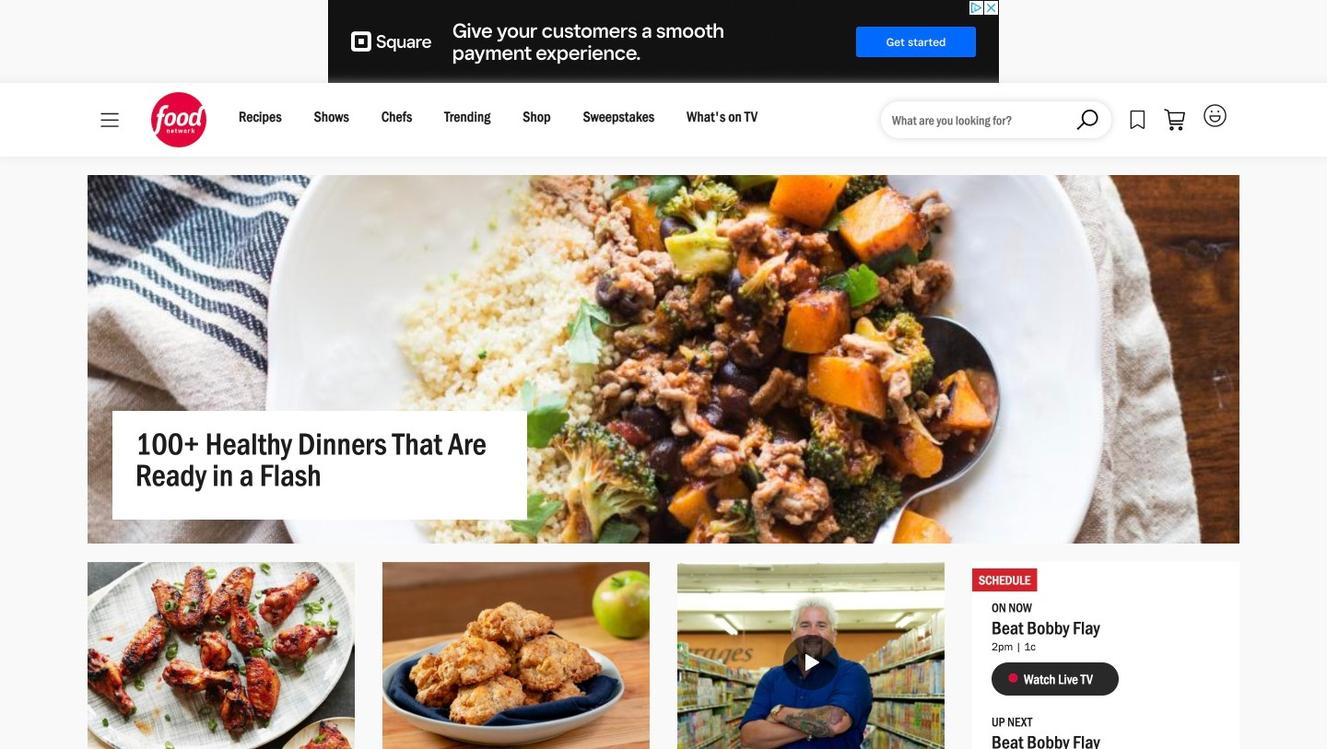Task type: describe. For each thing, give the bounding box(es) containing it.
site search input text field
[[881, 101, 1112, 138]]

go to home page image
[[151, 92, 207, 148]]

submit site search image
[[1077, 109, 1098, 130]]

advertisement element
[[328, 0, 999, 83]]

35 ways to make winning wings for game day image
[[88, 562, 355, 750]]

shopping list image
[[1164, 109, 1186, 131]]

user profile menu image
[[1204, 104, 1227, 127]]



Task type: vqa. For each thing, say whether or not it's contained in the screenshot.
User Profile Menu Image
yes



Task type: locate. For each thing, give the bounding box(es) containing it.
100+ healthy dinners that are ready in a flash image
[[88, 35, 1240, 684]]

saves image
[[1130, 110, 1146, 130]]

play video image
[[784, 635, 839, 690]]

list item
[[973, 562, 1240, 750]]

scone recipes for a better make-ahead breakfast image
[[383, 562, 650, 750]]

main menu image
[[100, 112, 119, 127]]

behind the scenes: guy grills for the crew image
[[678, 562, 945, 750]]



